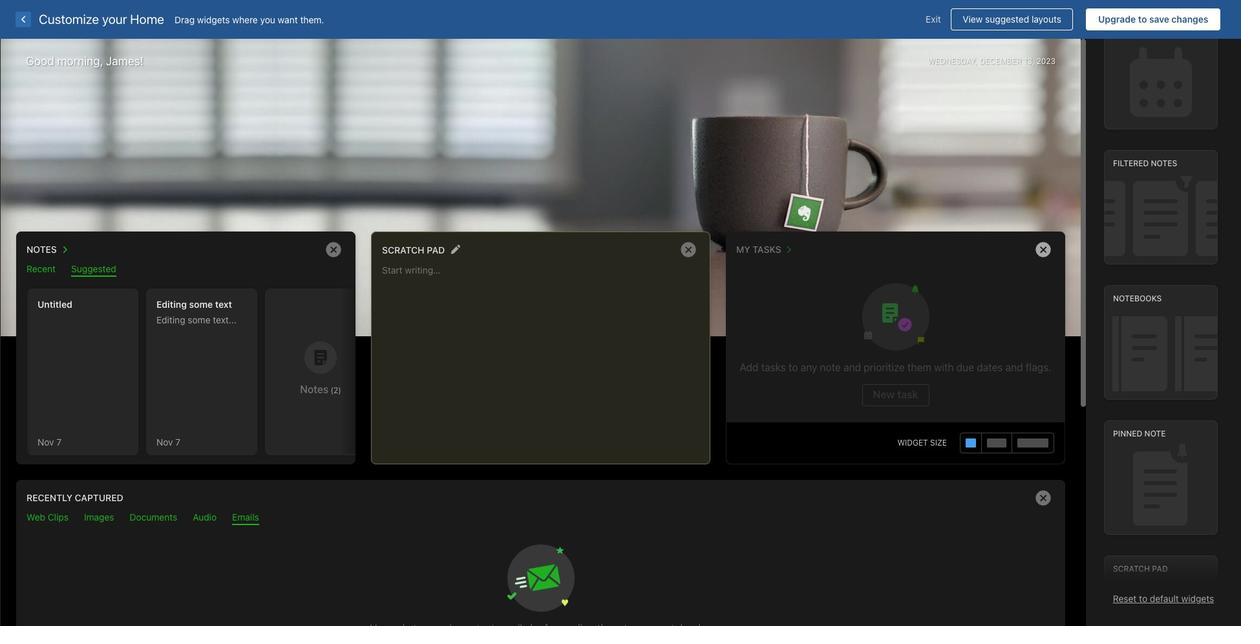 Task type: vqa. For each thing, say whether or not it's contained in the screenshot.
Scratch Pad
yes



Task type: locate. For each thing, give the bounding box(es) containing it.
widgets
[[197, 14, 230, 25], [1182, 593, 1215, 604]]

1 vertical spatial scratch
[[1114, 564, 1151, 574]]

to right reset
[[1140, 593, 1148, 604]]

home
[[130, 12, 164, 27]]

0 vertical spatial scratch pad
[[382, 244, 445, 255]]

drag widgets where you want them.
[[175, 14, 324, 25]]

wednesday,
[[928, 56, 978, 66]]

pinned
[[1114, 429, 1143, 439]]

to left save
[[1139, 14, 1148, 25]]

widget size small image
[[966, 439, 977, 448]]

0 vertical spatial widgets
[[197, 14, 230, 25]]

good
[[26, 54, 54, 68]]

remove image
[[676, 237, 702, 263], [1031, 237, 1057, 263], [1031, 485, 1057, 511]]

you
[[260, 14, 276, 25]]

customize your home
[[39, 12, 164, 27]]

edit widget title image
[[451, 245, 461, 254]]

1 vertical spatial widgets
[[1182, 593, 1215, 604]]

changes
[[1172, 14, 1209, 25]]

scratch up reset
[[1114, 564, 1151, 574]]

scratch pad up reset
[[1114, 564, 1169, 574]]

view
[[963, 14, 983, 25]]

scratch left edit widget title image
[[382, 244, 425, 255]]

0 horizontal spatial scratch pad
[[382, 244, 445, 255]]

1 vertical spatial scratch pad
[[1114, 564, 1169, 574]]

morning,
[[57, 54, 103, 68]]

filtered notes
[[1114, 159, 1178, 168]]

scratch
[[382, 244, 425, 255], [1114, 564, 1151, 574]]

pad left edit widget title image
[[427, 244, 445, 255]]

0 horizontal spatial scratch
[[382, 244, 425, 255]]

widget size medium image
[[988, 439, 1007, 448]]

widgets right drag
[[197, 14, 230, 25]]

widgets right default
[[1182, 593, 1215, 604]]

upgrade to save changes
[[1099, 14, 1209, 25]]

pad
[[427, 244, 445, 255], [1153, 564, 1169, 574]]

1 horizontal spatial scratch
[[1114, 564, 1151, 574]]

scratch pad button
[[382, 241, 445, 258]]

0 vertical spatial to
[[1139, 14, 1148, 25]]

drag
[[175, 14, 195, 25]]

to
[[1139, 14, 1148, 25], [1140, 593, 1148, 604]]

widget size large image
[[1018, 439, 1049, 448]]

13,
[[1024, 56, 1035, 66]]

scratch pad left edit widget title image
[[382, 244, 445, 255]]

0 horizontal spatial pad
[[427, 244, 445, 255]]

0 vertical spatial scratch
[[382, 244, 425, 255]]

to inside upgrade to save changes button
[[1139, 14, 1148, 25]]

james!
[[106, 54, 143, 68]]

1 vertical spatial to
[[1140, 593, 1148, 604]]

them.
[[300, 14, 324, 25]]

scratch pad
[[382, 244, 445, 255], [1114, 564, 1169, 574]]

notebooks
[[1114, 294, 1163, 304]]

suggested
[[986, 14, 1030, 25]]

pad up reset to default widgets button
[[1153, 564, 1169, 574]]

want
[[278, 14, 298, 25]]

0 vertical spatial pad
[[427, 244, 445, 255]]

exit button
[[917, 8, 951, 30]]

1 horizontal spatial pad
[[1153, 564, 1169, 574]]

default
[[1151, 593, 1180, 604]]



Task type: describe. For each thing, give the bounding box(es) containing it.
2023
[[1037, 56, 1056, 66]]

note
[[1145, 429, 1167, 439]]

your
[[102, 12, 127, 27]]

view suggested layouts button
[[951, 8, 1074, 30]]

widget
[[898, 438, 929, 448]]

reset to default widgets
[[1114, 593, 1215, 604]]

where
[[232, 14, 258, 25]]

view suggested layouts
[[963, 14, 1062, 25]]

scratch inside button
[[382, 244, 425, 255]]

size
[[931, 438, 948, 448]]

save
[[1150, 14, 1170, 25]]

notes
[[1152, 159, 1178, 168]]

reset
[[1114, 593, 1137, 604]]

remove image
[[321, 237, 347, 263]]

1 horizontal spatial scratch pad
[[1114, 564, 1169, 574]]

reset to default widgets button
[[1114, 593, 1215, 604]]

pinned note
[[1114, 429, 1167, 439]]

widget size
[[898, 438, 948, 448]]

good morning, james!
[[26, 54, 143, 68]]

december
[[980, 56, 1022, 66]]

to for reset
[[1140, 593, 1148, 604]]

filtered
[[1114, 159, 1150, 168]]

exit
[[926, 14, 942, 25]]

layouts
[[1032, 14, 1062, 25]]

to for upgrade
[[1139, 14, 1148, 25]]

upgrade
[[1099, 14, 1137, 25]]

pad inside button
[[427, 244, 445, 255]]

1 horizontal spatial widgets
[[1182, 593, 1215, 604]]

customize
[[39, 12, 99, 27]]

0 horizontal spatial widgets
[[197, 14, 230, 25]]

wednesday, december 13, 2023
[[928, 56, 1056, 66]]

upgrade to save changes button
[[1087, 8, 1221, 30]]

1 vertical spatial pad
[[1153, 564, 1169, 574]]



